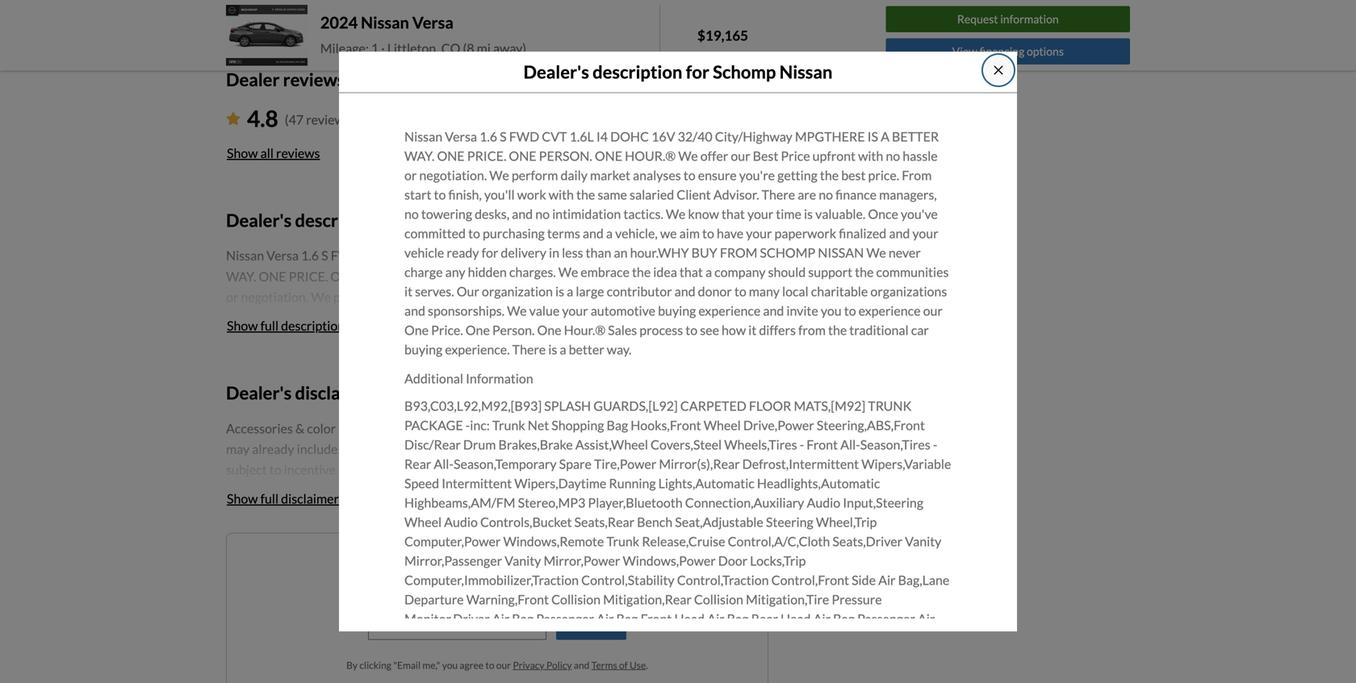 Task type: describe. For each thing, give the bounding box(es) containing it.
market
[[590, 168, 631, 183]]

for inside nissan versa 1.6 s fwd cvt 1.6l i4 dohc 16v 32/40 city/highway mpgthere is a better way. one price. one person. one hour.® we offer our best price upfront with no hassle or negotiation. we perform daily market analyses to ensure you're getting the best price. from start to finish, you'll work with the same salaried client advisor. there are no finance managers, no towering desks, and no intimidation tactics. we know that your time is valuable. once you've committed to purchasing terms and a vehicle, we aim to have your paperwork finalized and your vehicle ready for delivery in less than an hour.why buy from schomp nissan we never charge any hidden charges. we embrace the idea that a company should support the communities it serves. our organization is a large contributor and donor to many local charitable organizations and sponsorships. we value your automotive buying experience and invite you to experience our one price. one person. one hour.® sales process to see how it differs from the traditional car buying experience. there is a better way.
[[482, 245, 498, 261]]

a left large
[[567, 284, 574, 300]]

price
[[781, 148, 810, 164]]

to down the charitable
[[844, 303, 856, 319]]

versa inside the 2024 nissan versa mileage: 1 · littleton, co (8 mi away)
[[412, 13, 454, 32]]

air left "bag,child"
[[706, 631, 723, 647]]

we down 32/40
[[678, 148, 698, 164]]

local
[[782, 284, 809, 300]]

your up hour.®
[[562, 303, 588, 319]]

request
[[958, 12, 998, 26]]

1 one from the left
[[437, 148, 465, 164]]

we down finalized
[[867, 245, 886, 261]]

1 horizontal spatial bag
[[607, 418, 628, 434]]

no down the start at the top of the page
[[405, 206, 419, 222]]

wipers,daytime
[[515, 476, 607, 492]]

value
[[529, 303, 560, 319]]

you inside nissan versa 1.6 s fwd cvt 1.6l i4 dohc 16v 32/40 city/highway mpgthere is a better way. one price. one person. one hour.® we offer our best price upfront with no hassle or negotiation. we perform daily market analyses to ensure you're getting the best price. from start to finish, you'll work with the same salaried client advisor. there are no finance managers, no towering desks, and no intimidation tactics. we know that your time is valuable. once you've committed to purchasing terms and a vehicle, we aim to have your paperwork finalized and your vehicle ready for delivery in less than an hour.why buy from schomp nissan we never charge any hidden charges. we embrace the idea that a company should support the communities it serves. our organization is a large contributor and donor to many local charitable organizations and sponsorships. we value your automotive buying experience and invite you to experience our one price. one person. one hour.® sales process to see how it differs from the traditional car buying experience. there is a better way.
[[821, 303, 842, 319]]

headlights,automatic
[[757, 476, 880, 492]]

and up 'differs'
[[763, 303, 784, 319]]

to up ready at the top left of page
[[468, 226, 480, 241]]

2 vertical spatial is
[[549, 342, 557, 358]]

no down "a"
[[886, 148, 901, 164]]

no down work
[[536, 206, 550, 222]]

disc/rear
[[405, 437, 461, 453]]

2 bag,passenger from the left
[[833, 612, 916, 627]]

nissan inside the 2024 nissan versa mileage: 1 · littleton, co (8 mi away)
[[361, 13, 409, 32]]

air up 'safety'
[[814, 612, 831, 627]]

bag,front
[[617, 612, 672, 627]]

know
[[688, 206, 719, 222]]

perform
[[512, 168, 558, 183]]

1 horizontal spatial vanity
[[905, 534, 942, 550]]

client
[[677, 187, 711, 203]]

2 one from the left
[[466, 323, 490, 338]]

view
[[953, 44, 978, 58]]

seats,rear
[[575, 515, 635, 531]]

air left bag,front
[[597, 612, 614, 627]]

same
[[598, 187, 627, 203]]

drum
[[463, 437, 496, 453]]

2 horizontal spatial -
[[933, 437, 938, 453]]

additional information for nissan versa 1.6 s fwd cvt 1.6l i4 dohc 16v 32/40 city/highway mpgthere is a better way. one price. one person. one hour.® we offer our best price upfront with no hassle or negotiation. we perform daily market analyses to ensure you're getting the best price. from start to finish, you'll work with the same salaried client advisor. there are no finance managers, no towering desks, and no intimidation tactics. we know that your time is valuable. once you've committed to purchasing terms and a vehicle, we aim to have your paperwork finalized and your vehicle ready for delivery in less than an hour.why buy from schomp nissan we never charge any hidden charges. we embrace the idea that a company should support the communities it serves. our organization is a large contributor and donor to many local charitable organizations and sponsorships. we value your automotive buying experience and invite you to experience our one price. one person. one hour.® sales process to see how it differs from the traditional car buying experience. there is a better way.
[[405, 371, 533, 387]]

reviews inside button
[[276, 145, 320, 161]]

bag,child
[[726, 631, 779, 647]]

door
[[718, 554, 748, 569]]

notify
[[391, 562, 428, 577]]

sales
[[608, 323, 637, 338]]

0 vertical spatial all-
[[841, 437, 861, 453]]

desks,
[[475, 206, 510, 222]]

floor
[[749, 399, 792, 414]]

0 horizontal spatial side
[[503, 631, 527, 647]]

monitor,driver
[[405, 612, 490, 627]]

to up towering
[[434, 187, 446, 203]]

additional for dealer's description
[[226, 496, 285, 512]]

from
[[799, 323, 826, 338]]

email me
[[566, 615, 617, 631]]

analyses
[[633, 168, 681, 183]]

dealer's for dealer's description for schomp nissan
[[524, 62, 589, 83]]

differs
[[759, 323, 796, 338]]

is
[[868, 129, 879, 145]]

person.
[[539, 148, 593, 164]]

splash
[[544, 399, 591, 414]]

notify me of new listings like this one
[[391, 562, 604, 577]]

air up the camera
[[918, 612, 935, 627]]

$19,165
[[698, 27, 749, 44]]

are
[[798, 187, 816, 203]]

see
[[700, 323, 719, 338]]

locks,back-
[[820, 631, 887, 647]]

bag,lane
[[898, 573, 950, 589]]

price.
[[467, 148, 507, 164]]

2 vertical spatial our
[[496, 660, 511, 672]]

terms
[[547, 226, 580, 241]]

1 vertical spatial buying
[[405, 342, 443, 358]]

delivery
[[501, 245, 547, 261]]

1 vertical spatial it
[[749, 323, 757, 338]]

dealer
[[226, 69, 280, 90]]

(47
[[285, 112, 304, 128]]

seats,driver
[[833, 534, 903, 550]]

1 vertical spatial trunk
[[607, 534, 640, 550]]

2 collision from the left
[[694, 592, 744, 608]]

charges.
[[509, 265, 556, 280]]

information for dealer's description
[[287, 496, 355, 512]]

bag,knee
[[650, 631, 703, 647]]

nissan
[[818, 245, 864, 261]]

warning,front
[[466, 592, 549, 608]]

city/highway
[[715, 129, 793, 145]]

air down warning,front
[[492, 612, 510, 627]]

1 vertical spatial vanity
[[505, 554, 541, 569]]

hidden
[[468, 265, 507, 280]]

1 horizontal spatial our
[[731, 148, 751, 164]]

1 horizontal spatial for
[[686, 62, 710, 83]]

0 vertical spatial buying
[[658, 303, 696, 319]]

2 horizontal spatial our
[[923, 303, 943, 319]]

connection,auxiliary
[[685, 495, 805, 511]]

2 horizontal spatial side
[[852, 573, 876, 589]]

embrace
[[581, 265, 630, 280]]

2024
[[320, 13, 358, 32]]

1 vertical spatial you
[[442, 660, 458, 672]]

than
[[586, 245, 612, 261]]

and up than
[[583, 226, 604, 241]]

0 horizontal spatial of
[[451, 562, 463, 577]]

0 horizontal spatial -
[[466, 418, 470, 434]]

reviews)
[[306, 112, 354, 128]]

no right are
[[819, 187, 833, 203]]

1 vertical spatial there
[[512, 342, 546, 358]]

1 vertical spatial bag
[[405, 631, 426, 647]]

from
[[902, 168, 932, 183]]

co
[[441, 40, 461, 56]]

rear
[[405, 457, 431, 472]]

0 horizontal spatial wheel
[[405, 515, 442, 531]]

and down idea
[[675, 284, 696, 300]]

and up never
[[889, 226, 910, 241]]

1 vertical spatial nissan
[[780, 62, 833, 83]]

vehicle
[[405, 245, 444, 261]]

hooks,front
[[631, 418, 701, 434]]

request information
[[958, 12, 1059, 26]]

information for nissan versa 1.6 s fwd cvt 1.6l i4 dohc 16v 32/40 city/highway mpgthere is a better way. one price. one person. one hour.® we offer our best price upfront with no hassle or negotiation. we perform daily market analyses to ensure you're getting the best price. from start to finish, you'll work with the same salaried client advisor. there are no finance managers, no towering desks, and no intimidation tactics. we know that your time is valuable. once you've committed to purchasing terms and a vehicle, we aim to have your paperwork finalized and your vehicle ready for delivery in less than an hour.why buy from schomp nissan we never charge any hidden charges. we embrace the idea that a company should support the communities it serves. our organization is a large contributor and donor to many local charitable organizations and sponsorships. we value your automotive buying experience and invite you to experience our one price. one person. one hour.® sales process to see how it differs from the traditional car buying experience. there is a better way.
[[466, 371, 533, 387]]

computer,immobilizer,traction
[[405, 573, 579, 589]]

tactics.
[[624, 206, 664, 222]]

1 horizontal spatial there
[[762, 187, 795, 203]]

0 vertical spatial wheel
[[704, 418, 741, 434]]

0 vertical spatial it
[[405, 284, 413, 300]]

have
[[717, 226, 744, 241]]

process
[[640, 323, 683, 338]]

show for dealer's disclaimer
[[227, 491, 258, 507]]

your up 'from'
[[746, 226, 772, 241]]

versa inside nissan versa 1.6 s fwd cvt 1.6l i4 dohc 16v 32/40 city/highway mpgthere is a better way. one price. one person. one hour.® we offer our best price upfront with no hassle or negotiation. we perform daily market analyses to ensure you're getting the best price. from start to finish, you'll work with the same salaried client advisor. there are no finance managers, no towering desks, and no intimidation tactics. we know that your time is valuable. once you've committed to purchasing terms and a vehicle, we aim to have your paperwork finalized and your vehicle ready for delivery in less than an hour.why buy from schomp nissan we never charge any hidden charges. we embrace the idea that a company should support the communities it serves. our organization is a large contributor and donor to many local charitable organizations and sponsorships. we value your automotive buying experience and invite you to experience our one price. one person. one hour.® sales process to see how it differs from the traditional car buying experience. there is a better way.
[[445, 129, 477, 145]]

spare
[[559, 457, 592, 472]]

terms
[[592, 660, 617, 672]]

highbeams,am/fm
[[405, 495, 516, 511]]

view financing options
[[953, 44, 1064, 58]]

steering,abs,front
[[817, 418, 925, 434]]

camera
[[906, 631, 951, 647]]

s
[[500, 129, 507, 145]]

you're
[[739, 168, 775, 183]]

0 vertical spatial is
[[804, 206, 813, 222]]

daily
[[561, 168, 588, 183]]

and right policy
[[574, 660, 590, 672]]

or
[[405, 168, 417, 183]]

1 vertical spatial of
[[619, 660, 628, 672]]

safety
[[782, 631, 818, 647]]

show full disclaimer
[[227, 491, 339, 507]]

air down control,traction
[[707, 612, 725, 627]]

1 vertical spatial all-
[[434, 457, 454, 472]]

littleton,
[[387, 40, 439, 56]]

shopping
[[552, 418, 604, 434]]

salaried
[[630, 187, 674, 203]]

the right from
[[828, 323, 847, 338]]

managers,
[[879, 187, 937, 203]]

dealer's description for schomp nissan
[[524, 62, 833, 83]]

2024 nissan versa image
[[226, 5, 307, 66]]

0 vertical spatial disclaimer
[[295, 383, 377, 404]]

control,front
[[772, 573, 849, 589]]

stereo,mp3
[[518, 495, 586, 511]]

show for dealer reviews
[[227, 145, 258, 161]]

towering
[[421, 206, 472, 222]]

finish,
[[449, 187, 482, 203]]

support
[[809, 265, 853, 280]]

0 vertical spatial with
[[858, 148, 884, 164]]

to left see
[[686, 323, 698, 338]]

1 head from the left
[[675, 612, 705, 627]]

we down 'less'
[[559, 265, 578, 280]]

charitable
[[811, 284, 868, 300]]

best
[[842, 168, 866, 183]]

guards,[l92]
[[594, 399, 678, 414]]

way.
[[607, 342, 632, 358]]

by
[[347, 660, 358, 672]]

1 horizontal spatial -
[[800, 437, 804, 453]]



Task type: vqa. For each thing, say whether or not it's contained in the screenshot.
'trade-'
no



Task type: locate. For each thing, give the bounding box(es) containing it.
vanity up 'bag,lane'
[[905, 534, 942, 550]]

price.
[[869, 168, 900, 183]]

to right agree
[[486, 660, 495, 672]]

release,cruise
[[642, 534, 726, 550]]

1 horizontal spatial bag,rear
[[727, 612, 778, 627]]

description inside dialog
[[593, 62, 683, 83]]

paperwork
[[775, 226, 837, 241]]

16v
[[652, 129, 675, 145]]

star image
[[226, 112, 241, 125]]

0 horizontal spatial information
[[287, 496, 355, 512]]

air down bag,front
[[630, 631, 647, 647]]

in
[[549, 245, 560, 261]]

wheel
[[704, 418, 741, 434], [405, 515, 442, 531]]

0 horizontal spatial you
[[442, 660, 458, 672]]

organization
[[482, 284, 553, 300]]

0 horizontal spatial with
[[549, 187, 574, 203]]

the up contributor
[[632, 265, 651, 280]]

buying down price.
[[405, 342, 443, 358]]

0 vertical spatial reviews
[[283, 69, 345, 90]]

1 vertical spatial with
[[549, 187, 574, 203]]

0 horizontal spatial additional
[[226, 496, 285, 512]]

1.6l
[[570, 129, 594, 145]]

controls,bucket
[[480, 515, 572, 531]]

one down fwd
[[509, 148, 537, 164]]

side up terms of use link
[[603, 631, 627, 647]]

information inside dealer's description for schomp nissan dialog
[[466, 371, 533, 387]]

audio down highbeams,am/fm at the bottom of the page
[[444, 515, 478, 531]]

0 vertical spatial our
[[731, 148, 751, 164]]

1 vertical spatial full
[[261, 491, 279, 507]]

0 vertical spatial description
[[593, 62, 683, 83]]

me for email
[[600, 615, 617, 631]]

additional for nissan versa 1.6 s fwd cvt 1.6l i4 dohc 16v 32/40 city/highway mpgthere is a better way. one price. one person. one hour.® we offer our best price upfront with no hassle or negotiation. we perform daily market analyses to ensure you're getting the best price. from start to finish, you'll work with the same salaried client advisor. there are no finance managers, no towering desks, and no intimidation tactics. we know that your time is valuable. once you've committed to purchasing terms and a vehicle, we aim to have your paperwork finalized and your vehicle ready for delivery in less than an hour.why buy from schomp nissan we never charge any hidden charges. we embrace the idea that a company should support the communities it serves. our organization is a large contributor and donor to many local charitable organizations and sponsorships. we value your automotive buying experience and invite you to experience our one price. one person. one hour.® sales process to see how it differs from the traditional car buying experience. there is a better way.
[[405, 371, 463, 387]]

air up privacy policy link
[[530, 631, 547, 647]]

our left privacy
[[496, 660, 511, 672]]

b93,c03,l92,m92,[b93]
[[405, 399, 542, 414]]

1 horizontal spatial collision
[[694, 592, 744, 608]]

1 show from the top
[[227, 145, 258, 161]]

0 horizontal spatial buying
[[405, 342, 443, 358]]

0 horizontal spatial bag
[[405, 631, 426, 647]]

1 horizontal spatial additional information
[[405, 371, 533, 387]]

experience up traditional
[[859, 303, 921, 319]]

price.
[[431, 323, 463, 338]]

1 horizontal spatial buying
[[658, 303, 696, 319]]

better
[[892, 129, 939, 145]]

is left better
[[549, 342, 557, 358]]

me for notify
[[430, 562, 448, 577]]

2 full from the top
[[261, 491, 279, 507]]

trunk right inc:
[[492, 418, 525, 434]]

0 vertical spatial you
[[821, 303, 842, 319]]

1 vertical spatial wheel
[[405, 515, 442, 531]]

wipers,variable
[[862, 457, 952, 472]]

new
[[465, 562, 489, 577]]

wheel up computer,power
[[405, 515, 442, 531]]

bench
[[637, 515, 673, 531]]

1 vertical spatial is
[[556, 284, 564, 300]]

0 horizontal spatial me
[[430, 562, 448, 577]]

our
[[731, 148, 751, 164], [923, 303, 943, 319], [496, 660, 511, 672]]

.
[[646, 660, 648, 672]]

0 horizontal spatial head
[[675, 612, 705, 627]]

close modal dealer's description for schomp nissan image
[[992, 64, 1005, 77]]

2 one from the left
[[509, 148, 537, 164]]

1 vertical spatial bag,rear
[[549, 631, 601, 647]]

side up privacy
[[503, 631, 527, 647]]

Email address email field
[[369, 606, 546, 640]]

1 vertical spatial audio
[[444, 515, 478, 531]]

1 horizontal spatial of
[[619, 660, 628, 672]]

to down company
[[735, 284, 747, 300]]

dealer's down show full description button
[[226, 383, 292, 404]]

full inside button
[[261, 491, 279, 507]]

mitigation,tire
[[746, 592, 830, 608]]

information
[[1001, 12, 1059, 26]]

0 horizontal spatial audio
[[444, 515, 478, 531]]

0 horizontal spatial one
[[405, 323, 429, 338]]

audio
[[807, 495, 841, 511], [444, 515, 478, 531]]

- down b93,c03,l92,m92,[b93]
[[466, 418, 470, 434]]

ensure
[[698, 168, 737, 183]]

cvt
[[542, 129, 567, 145]]

3 one from the left
[[595, 148, 623, 164]]

1 vertical spatial for
[[482, 245, 498, 261]]

0 vertical spatial audio
[[807, 495, 841, 511]]

full for description
[[261, 318, 279, 334]]

bag,rear down email
[[549, 631, 601, 647]]

lights,automatic
[[659, 476, 755, 492]]

one left price.
[[405, 323, 429, 338]]

for up hidden
[[482, 245, 498, 261]]

all-
[[841, 437, 861, 453], [434, 457, 454, 472]]

audio down headlights,automatic on the right
[[807, 495, 841, 511]]

1 horizontal spatial head
[[781, 612, 811, 627]]

reviews up "4.8 (47 reviews)"
[[283, 69, 345, 90]]

away)
[[493, 40, 527, 56]]

you right me,"
[[442, 660, 458, 672]]

0 horizontal spatial trunk
[[492, 418, 525, 434]]

that down advisor. at right
[[722, 206, 745, 222]]

covers,steel
[[651, 437, 722, 453]]

0 vertical spatial show
[[227, 145, 258, 161]]

financing
[[980, 44, 1025, 58]]

dealer's description for schomp nissan dialog
[[339, 52, 1017, 668]]

dealer's down "all"
[[226, 210, 292, 231]]

1 vertical spatial additional
[[226, 496, 285, 512]]

1 vertical spatial our
[[923, 303, 943, 319]]

show inside button
[[227, 318, 258, 334]]

for
[[686, 62, 710, 83], [482, 245, 498, 261]]

one up "market"
[[595, 148, 623, 164]]

1 horizontal spatial one
[[466, 323, 490, 338]]

you
[[821, 303, 842, 319], [442, 660, 458, 672]]

1 vertical spatial me
[[600, 615, 617, 631]]

1 vertical spatial reviews
[[276, 145, 320, 161]]

0 vertical spatial nissan
[[361, 13, 409, 32]]

assist,wheel
[[575, 437, 648, 453]]

- up defrost,intermittent in the bottom right of the page
[[800, 437, 804, 453]]

0 horizontal spatial additional information
[[226, 496, 355, 512]]

0 vertical spatial of
[[451, 562, 463, 577]]

dealer's inside dealer's description for schomp nissan dialog
[[524, 62, 589, 83]]

the down upfront
[[820, 168, 839, 183]]

one up negotiation.
[[437, 148, 465, 164]]

it
[[405, 284, 413, 300], [749, 323, 757, 338]]

it right how
[[749, 323, 757, 338]]

aim
[[680, 226, 700, 241]]

1 horizontal spatial bag,passenger
[[833, 612, 916, 627]]

disclaimer inside button
[[281, 491, 339, 507]]

bag up "email
[[405, 631, 426, 647]]

i4
[[597, 129, 608, 145]]

buy
[[692, 245, 718, 261]]

nissan versa 1.6 s fwd cvt 1.6l i4 dohc 16v 32/40 city/highway mpgthere is a better way. one price. one person. one hour.® we offer our best price upfront with no hassle or negotiation. we perform daily market analyses to ensure you're getting the best price. from start to finish, you'll work with the same salaried client advisor. there are no finance managers, no towering desks, and no intimidation tactics. we know that your time is valuable. once you've committed to purchasing terms and a vehicle, we aim to have your paperwork finalized and your vehicle ready for delivery in less than an hour.why buy from schomp nissan we never charge any hidden charges. we embrace the idea that a company should support the communities it serves. our organization is a large contributor and donor to many local charitable organizations and sponsorships. we value your automotive buying experience and invite you to experience our one price. one person. one hour.® sales process to see how it differs from the traditional car buying experience. there is a better way.
[[405, 129, 949, 358]]

the up intimidation
[[577, 187, 595, 203]]

our down city/highway
[[731, 148, 751, 164]]

1 horizontal spatial additional
[[405, 371, 463, 387]]

additional information
[[405, 371, 533, 387], [226, 496, 355, 512]]

1 horizontal spatial audio
[[807, 495, 841, 511]]

ready
[[447, 245, 479, 261]]

bag,passenger up policy
[[512, 612, 594, 627]]

experience up how
[[699, 303, 761, 319]]

head up 'safety'
[[781, 612, 811, 627]]

to
[[684, 168, 696, 183], [434, 187, 446, 203], [468, 226, 480, 241], [703, 226, 715, 241], [735, 284, 747, 300], [844, 303, 856, 319], [686, 323, 698, 338], [486, 660, 495, 672]]

upfront
[[813, 148, 856, 164]]

description for dealer's description
[[295, 210, 385, 231]]

a down buy
[[706, 265, 712, 280]]

dealer's for dealer's disclaimer
[[226, 383, 292, 404]]

2 show from the top
[[227, 318, 258, 334]]

that down buy
[[680, 265, 703, 280]]

we up we
[[666, 206, 686, 222]]

all- down the disc/rear
[[434, 457, 454, 472]]

all
[[261, 145, 274, 161]]

0 horizontal spatial bag,rear
[[549, 631, 601, 647]]

versa up the co
[[412, 13, 454, 32]]

1 vertical spatial that
[[680, 265, 703, 280]]

is up value
[[556, 284, 564, 300]]

bag,passenger down the "pressure"
[[833, 612, 916, 627]]

1 horizontal spatial trunk
[[607, 534, 640, 550]]

reviews
[[283, 69, 345, 90], [276, 145, 320, 161]]

0 horizontal spatial there
[[512, 342, 546, 358]]

mi
[[477, 40, 491, 56]]

1 one from the left
[[405, 323, 429, 338]]

versa
[[412, 13, 454, 32], [445, 129, 477, 145]]

full for disclaimer
[[261, 491, 279, 507]]

1 horizontal spatial with
[[858, 148, 884, 164]]

the down nissan
[[855, 265, 874, 280]]

description inside button
[[281, 318, 345, 334]]

1.6
[[480, 129, 497, 145]]

2 vertical spatial nissan
[[405, 129, 443, 145]]

0 vertical spatial trunk
[[492, 418, 525, 434]]

0 horizontal spatial all-
[[434, 457, 454, 472]]

0 vertical spatial information
[[466, 371, 533, 387]]

0 vertical spatial me
[[430, 562, 448, 577]]

way.
[[405, 148, 435, 164]]

1 bag,passenger from the left
[[512, 612, 594, 627]]

additional information inside dealer's description for schomp nissan dialog
[[405, 371, 533, 387]]

departure
[[405, 592, 464, 608]]

your down the you've
[[913, 226, 939, 241]]

email
[[566, 615, 597, 631]]

and up purchasing
[[512, 206, 533, 222]]

0 horizontal spatial experience
[[699, 303, 761, 319]]

steering
[[766, 515, 814, 531]]

bag
[[607, 418, 628, 434], [405, 631, 426, 647]]

we down the organization
[[507, 303, 527, 319]]

me right email
[[600, 615, 617, 631]]

a
[[606, 226, 613, 241], [706, 265, 712, 280], [567, 284, 574, 300], [560, 342, 566, 358]]

we up you'll
[[490, 168, 509, 183]]

1 full from the top
[[261, 318, 279, 334]]

dealer's down "away)"
[[524, 62, 589, 83]]

bag,passenger
[[512, 612, 594, 627], [833, 612, 916, 627]]

1 vertical spatial description
[[295, 210, 385, 231]]

a up than
[[606, 226, 613, 241]]

valuable.
[[816, 206, 866, 222]]

4.8 (47 reviews)
[[247, 105, 354, 132]]

1 vertical spatial dealer's
[[226, 210, 292, 231]]

air up the "pressure"
[[879, 573, 896, 589]]

finance
[[836, 187, 877, 203]]

1 horizontal spatial wheel
[[704, 418, 741, 434]]

buying up process
[[658, 303, 696, 319]]

many
[[749, 284, 780, 300]]

dealer's
[[524, 62, 589, 83], [226, 210, 292, 231], [226, 383, 292, 404]]

dealer's for dealer's description
[[226, 210, 292, 231]]

bag,rear up "bag,child"
[[727, 612, 778, 627]]

3 one from the left
[[537, 323, 562, 338]]

·
[[381, 40, 385, 56]]

1 vertical spatial show
[[227, 318, 258, 334]]

0 horizontal spatial it
[[405, 284, 413, 300]]

nissan inside nissan versa 1.6 s fwd cvt 1.6l i4 dohc 16v 32/40 city/highway mpgthere is a better way. one price. one person. one hour.® we offer our best price upfront with no hassle or negotiation. we perform daily market analyses to ensure you're getting the best price. from start to finish, you'll work with the same salaried client advisor. there are no finance managers, no towering desks, and no intimidation tactics. we know that your time is valuable. once you've committed to purchasing terms and a vehicle, we aim to have your paperwork finalized and your vehicle ready for delivery in less than an hour.why buy from schomp nissan we never charge any hidden charges. we embrace the idea that a company should support the communities it serves. our organization is a large contributor and donor to many local charitable organizations and sponsorships. we value your automotive buying experience and invite you to experience our one price. one person. one hour.® sales process to see how it differs from the traditional car buying experience. there is a better way.
[[405, 129, 443, 145]]

organizations
[[871, 284, 947, 300]]

control,traction
[[677, 573, 769, 589]]

with down is at the right top
[[858, 148, 884, 164]]

additional information for dealer's description
[[226, 496, 355, 512]]

show for dealer's description
[[227, 318, 258, 334]]

of
[[451, 562, 463, 577], [619, 660, 628, 672]]

your left the time
[[748, 206, 774, 222]]

1 experience from the left
[[699, 303, 761, 319]]

2 experience from the left
[[859, 303, 921, 319]]

2 horizontal spatial one
[[537, 323, 562, 338]]

reviews right "all"
[[276, 145, 320, 161]]

1 vertical spatial disclaimer
[[281, 491, 339, 507]]

1 horizontal spatial that
[[722, 206, 745, 222]]

negotiation.
[[419, 168, 487, 183]]

large
[[576, 284, 604, 300]]

mirror,passenger
[[405, 554, 502, 569]]

trunk
[[868, 399, 912, 414]]

control,stability
[[581, 573, 675, 589]]

side up the "pressure"
[[852, 573, 876, 589]]

3 show from the top
[[227, 491, 258, 507]]

1 collision from the left
[[552, 592, 601, 608]]

1 horizontal spatial side
[[603, 631, 627, 647]]

0 vertical spatial there
[[762, 187, 795, 203]]

privacy policy link
[[513, 660, 572, 672]]

to up client
[[684, 168, 696, 183]]

there up the time
[[762, 187, 795, 203]]

description for dealer's description for schomp nissan
[[593, 62, 683, 83]]

additional inside dealer's description for schomp nissan dialog
[[405, 371, 463, 387]]

nissan up · in the top of the page
[[361, 13, 409, 32]]

0 vertical spatial for
[[686, 62, 710, 83]]

me inside email me button
[[600, 615, 617, 631]]

of left use
[[619, 660, 628, 672]]

and down serves.
[[405, 303, 426, 319]]

mpgthere
[[795, 129, 865, 145]]

0 vertical spatial that
[[722, 206, 745, 222]]

0 horizontal spatial collision
[[552, 592, 601, 608]]

dealer's disclaimer
[[226, 383, 377, 404]]

2 vertical spatial dealer's
[[226, 383, 292, 404]]

our up "car"
[[923, 303, 943, 319]]

one up the experience.
[[466, 323, 490, 338]]

1 horizontal spatial one
[[509, 148, 537, 164]]

0 vertical spatial versa
[[412, 13, 454, 32]]

is down are
[[804, 206, 813, 222]]

collision down control,traction
[[694, 592, 744, 608]]

1 horizontal spatial information
[[466, 371, 533, 387]]

options
[[1027, 44, 1064, 58]]

2 head from the left
[[781, 612, 811, 627]]

collision up email
[[552, 592, 601, 608]]

mirror(s),rear
[[659, 457, 740, 472]]

defrost,intermittent
[[743, 457, 859, 472]]

1
[[371, 40, 379, 56]]

fwd
[[509, 129, 540, 145]]

show full disclaimer button
[[226, 482, 340, 517]]

by clicking "email me," you agree to our privacy policy and terms of use .
[[347, 660, 648, 672]]

sponsorships.
[[428, 303, 505, 319]]

it down charge
[[405, 284, 413, 300]]

0 horizontal spatial one
[[437, 148, 465, 164]]

a left better
[[560, 342, 566, 358]]

to right aim
[[703, 226, 715, 241]]

show full description
[[227, 318, 345, 334]]

there down person.
[[512, 342, 546, 358]]

nissan right the schomp
[[780, 62, 833, 83]]

0 vertical spatial additional
[[405, 371, 463, 387]]

dealer reviews
[[226, 69, 345, 90]]

1 vertical spatial information
[[287, 496, 355, 512]]

full inside button
[[261, 318, 279, 334]]

2 vertical spatial description
[[281, 318, 345, 334]]

trunk down 'seats,rear'
[[607, 534, 640, 550]]

experience
[[699, 303, 761, 319], [859, 303, 921, 319]]

net
[[528, 418, 549, 434]]

versa left 1.6
[[445, 129, 477, 145]]

all- right front
[[841, 437, 861, 453]]

me right notify on the left bottom of the page
[[430, 562, 448, 577]]

front
[[807, 437, 838, 453]]

traditional
[[850, 323, 909, 338]]



